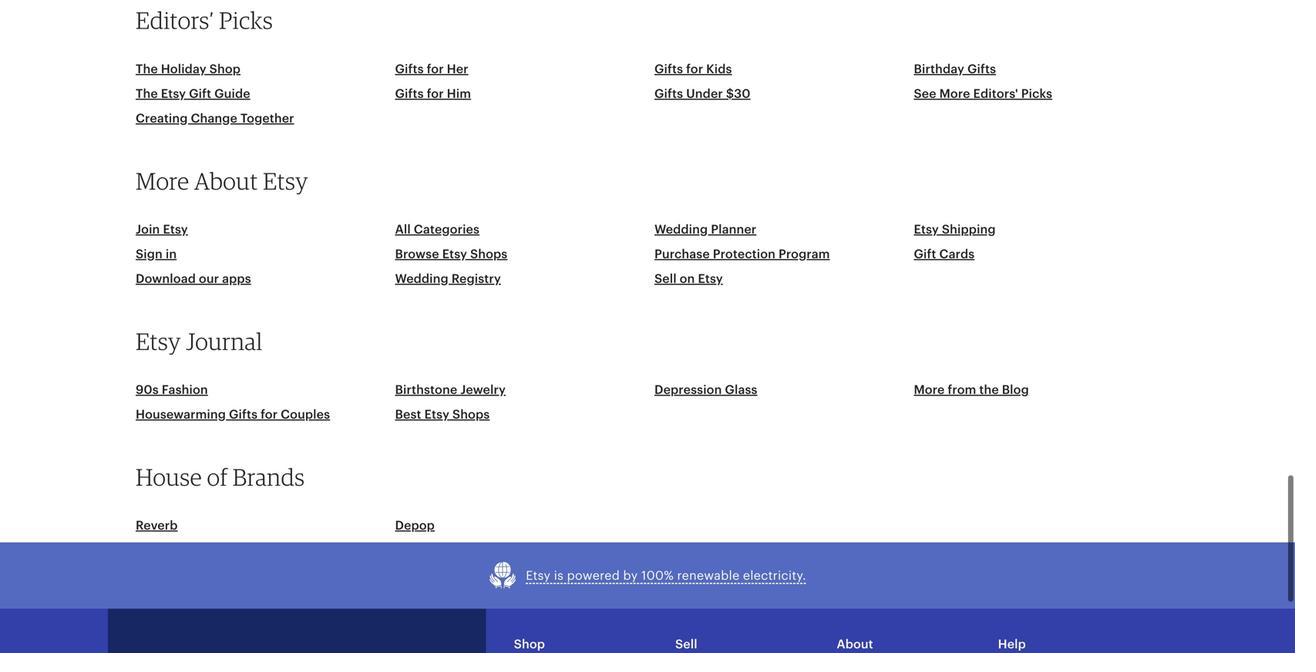 Task type: vqa. For each thing, say whether or not it's contained in the screenshot.
for's item:
no



Task type: describe. For each thing, give the bounding box(es) containing it.
gifts for him link
[[395, 87, 471, 101]]

registry
[[452, 272, 501, 286]]

categories
[[414, 222, 480, 236]]

download our apps
[[136, 272, 251, 286]]

renewable
[[677, 569, 740, 583]]

wedding for wedding planner
[[655, 222, 708, 236]]

planner
[[711, 222, 757, 236]]

1 horizontal spatial about
[[837, 638, 874, 651]]

join
[[136, 222, 160, 236]]

the for the holiday shop
[[136, 62, 158, 76]]

join etsy
[[136, 222, 188, 236]]

all categories
[[395, 222, 480, 236]]

for for her
[[427, 62, 444, 76]]

etsy down the together
[[263, 166, 308, 195]]

0 vertical spatial more
[[940, 87, 971, 101]]

birthday
[[914, 62, 965, 76]]

best etsy shops link
[[395, 408, 490, 422]]

all categories link
[[395, 222, 480, 236]]

gifts for gifts for him
[[395, 87, 424, 101]]

browse etsy shops link
[[395, 247, 508, 261]]

etsy journal
[[136, 327, 263, 355]]

reverb link
[[136, 519, 178, 533]]

shops for etsy journal
[[453, 408, 490, 422]]

depression
[[655, 383, 722, 397]]

house
[[136, 463, 202, 491]]

gift cards link
[[914, 247, 975, 261]]

wedding registry
[[395, 272, 501, 286]]

the etsy gift guide link
[[136, 87, 250, 101]]

0 horizontal spatial gift
[[189, 87, 211, 101]]

etsy up 90s at the left of the page
[[136, 327, 181, 355]]

housewarming
[[136, 408, 226, 422]]

for for kids
[[687, 62, 704, 76]]

the holiday shop
[[136, 62, 241, 76]]

couples
[[281, 408, 330, 422]]

etsy is powered by 100% renewable electricity. button
[[489, 561, 807, 591]]

sign in link
[[136, 247, 177, 261]]

more from the blog
[[914, 383, 1030, 397]]

fashion
[[162, 383, 208, 397]]

gifts for gifts for kids
[[655, 62, 684, 76]]

protection
[[713, 247, 776, 261]]

gifts for her
[[395, 62, 469, 76]]

see more editors' picks link
[[914, 87, 1053, 101]]

gifts up the see more editors' picks
[[968, 62, 997, 76]]

brands
[[233, 463, 305, 491]]

$30
[[726, 87, 751, 101]]

100%
[[642, 569, 674, 583]]

etsy inside etsy is powered by 100% renewable electricity. button
[[526, 569, 551, 583]]

purchase protection program link
[[655, 247, 830, 261]]

more for more about etsy
[[136, 166, 189, 195]]

wedding planner link
[[655, 222, 757, 236]]

blog
[[1002, 383, 1030, 397]]

more for more from the blog
[[914, 383, 945, 397]]

editors' picks
[[136, 6, 273, 34]]

the etsy gift guide
[[136, 87, 250, 101]]

birthstone jewelry link
[[395, 383, 506, 397]]

etsy up gift cards
[[914, 222, 939, 236]]

by
[[623, 569, 638, 583]]

all
[[395, 222, 411, 236]]

together
[[241, 111, 294, 125]]

on
[[680, 272, 695, 286]]

sell for sell
[[676, 638, 698, 651]]

best
[[395, 408, 422, 422]]

see more editors' picks
[[914, 87, 1053, 101]]

1 vertical spatial picks
[[1022, 87, 1053, 101]]

birthday gifts link
[[914, 62, 997, 76]]

gifts for gifts for her
[[395, 62, 424, 76]]

creating
[[136, 111, 188, 125]]

jewelry
[[461, 383, 506, 397]]

powered
[[567, 569, 620, 583]]

holiday
[[161, 62, 206, 76]]

the for the etsy gift guide
[[136, 87, 158, 101]]

see
[[914, 87, 937, 101]]

her
[[447, 62, 469, 76]]

1 horizontal spatial gift
[[914, 247, 937, 261]]

browse etsy shops
[[395, 247, 508, 261]]

gift cards
[[914, 247, 975, 261]]

sign in
[[136, 247, 177, 261]]

creating change together link
[[136, 111, 294, 125]]

depop
[[395, 519, 435, 533]]



Task type: locate. For each thing, give the bounding box(es) containing it.
gifts left couples
[[229, 408, 258, 422]]

1 vertical spatial shop
[[514, 638, 545, 651]]

depop link
[[395, 519, 435, 533]]

1 horizontal spatial wedding
[[655, 222, 708, 236]]

browse
[[395, 247, 439, 261]]

sell
[[655, 272, 677, 286], [676, 638, 698, 651]]

90s fashion
[[136, 383, 208, 397]]

2 the from the top
[[136, 87, 158, 101]]

electricity.
[[743, 569, 807, 583]]

wedding down 'browse'
[[395, 272, 449, 286]]

cards
[[940, 247, 975, 261]]

0 horizontal spatial picks
[[219, 6, 273, 34]]

sell down the etsy is powered by 100% renewable electricity.
[[676, 638, 698, 651]]

0 vertical spatial sell
[[655, 272, 677, 286]]

sell for sell on etsy
[[655, 272, 677, 286]]

picks right editors'
[[1022, 87, 1053, 101]]

etsy down birthstone
[[425, 408, 450, 422]]

gifts down gifts for kids
[[655, 87, 684, 101]]

gifts up gifts under $30 'link'
[[655, 62, 684, 76]]

the up creating
[[136, 87, 158, 101]]

0 vertical spatial the
[[136, 62, 158, 76]]

join etsy link
[[136, 222, 188, 236]]

the left holiday
[[136, 62, 158, 76]]

etsy is powered by 100% renewable electricity.
[[526, 569, 807, 583]]

shops down the jewelry on the left of the page
[[453, 408, 490, 422]]

sell on etsy
[[655, 272, 723, 286]]

under
[[687, 87, 723, 101]]

editors'
[[974, 87, 1019, 101]]

1 vertical spatial about
[[837, 638, 874, 651]]

1 vertical spatial sell
[[676, 638, 698, 651]]

birthstone
[[395, 383, 458, 397]]

for for him
[[427, 87, 444, 101]]

0 vertical spatial about
[[194, 166, 258, 195]]

0 vertical spatial gift
[[189, 87, 211, 101]]

etsy up wedding registry link
[[442, 247, 467, 261]]

download our apps link
[[136, 272, 251, 286]]

for left couples
[[261, 408, 278, 422]]

gifts under $30 link
[[655, 87, 751, 101]]

housewarming gifts for couples link
[[136, 408, 330, 422]]

etsy shipping
[[914, 222, 996, 236]]

for left her
[[427, 62, 444, 76]]

0 horizontal spatial shop
[[210, 62, 241, 76]]

wedding
[[655, 222, 708, 236], [395, 272, 449, 286]]

more up join etsy link
[[136, 166, 189, 195]]

best etsy shops
[[395, 408, 490, 422]]

gift left cards at the top of page
[[914, 247, 937, 261]]

the holiday shop link
[[136, 62, 241, 76]]

0 horizontal spatial about
[[194, 166, 258, 195]]

etsy shipping link
[[914, 222, 996, 236]]

wedding planner
[[655, 222, 757, 236]]

gifts down gifts for her link
[[395, 87, 424, 101]]

in
[[166, 247, 177, 261]]

0 vertical spatial shops
[[470, 247, 508, 261]]

etsy down holiday
[[161, 87, 186, 101]]

1 vertical spatial gift
[[914, 247, 937, 261]]

etsy
[[161, 87, 186, 101], [263, 166, 308, 195], [163, 222, 188, 236], [914, 222, 939, 236], [442, 247, 467, 261], [698, 272, 723, 286], [136, 327, 181, 355], [425, 408, 450, 422], [526, 569, 551, 583]]

0 vertical spatial wedding
[[655, 222, 708, 236]]

birthday gifts
[[914, 62, 997, 76]]

apps
[[222, 272, 251, 286]]

reverb
[[136, 519, 178, 533]]

purchase
[[655, 247, 710, 261]]

etsy left 'is' at left bottom
[[526, 569, 551, 583]]

gift
[[189, 87, 211, 101], [914, 247, 937, 261]]

wedding for wedding registry
[[395, 272, 449, 286]]

1 the from the top
[[136, 62, 158, 76]]

from
[[948, 383, 977, 397]]

sell left on
[[655, 272, 677, 286]]

etsy up in
[[163, 222, 188, 236]]

1 horizontal spatial picks
[[1022, 87, 1053, 101]]

our
[[199, 272, 219, 286]]

guide
[[215, 87, 250, 101]]

glass
[[725, 383, 758, 397]]

wedding registry link
[[395, 272, 501, 286]]

more about etsy
[[136, 166, 308, 195]]

shops
[[470, 247, 508, 261], [453, 408, 490, 422]]

1 horizontal spatial shop
[[514, 638, 545, 651]]

editors'
[[136, 6, 214, 34]]

is
[[554, 569, 564, 583]]

gifts under $30
[[655, 87, 751, 101]]

for left the him on the left top of the page
[[427, 87, 444, 101]]

0 vertical spatial shop
[[210, 62, 241, 76]]

1 vertical spatial more
[[136, 166, 189, 195]]

kids
[[707, 62, 732, 76]]

gifts for kids
[[655, 62, 732, 76]]

about
[[194, 166, 258, 195], [837, 638, 874, 651]]

gifts for her link
[[395, 62, 469, 76]]

depression glass
[[655, 383, 758, 397]]

download
[[136, 272, 196, 286]]

gifts for gifts under $30
[[655, 87, 684, 101]]

depression glass link
[[655, 383, 758, 397]]

gifts for kids link
[[655, 62, 732, 76]]

gift down 'the holiday shop' link
[[189, 87, 211, 101]]

house of brands
[[136, 463, 305, 491]]

1 vertical spatial wedding
[[395, 272, 449, 286]]

gifts for him
[[395, 87, 471, 101]]

sign
[[136, 247, 163, 261]]

him
[[447, 87, 471, 101]]

90s
[[136, 383, 159, 397]]

picks right editors'
[[219, 6, 273, 34]]

etsy right on
[[698, 272, 723, 286]]

picks
[[219, 6, 273, 34], [1022, 87, 1053, 101]]

1 vertical spatial shops
[[453, 408, 490, 422]]

wedding up the purchase
[[655, 222, 708, 236]]

gifts
[[395, 62, 424, 76], [655, 62, 684, 76], [968, 62, 997, 76], [395, 87, 424, 101], [655, 87, 684, 101], [229, 408, 258, 422]]

0 vertical spatial picks
[[219, 6, 273, 34]]

shop
[[210, 62, 241, 76], [514, 638, 545, 651]]

creating change together
[[136, 111, 294, 125]]

for left kids at the right top of the page
[[687, 62, 704, 76]]

shipping
[[942, 222, 996, 236]]

more
[[940, 87, 971, 101], [136, 166, 189, 195], [914, 383, 945, 397]]

change
[[191, 111, 238, 125]]

the
[[980, 383, 999, 397]]

purchase protection program
[[655, 247, 830, 261]]

more down birthday gifts "link"
[[940, 87, 971, 101]]

2 vertical spatial more
[[914, 383, 945, 397]]

gifts up gifts for him
[[395, 62, 424, 76]]

shops for more about etsy
[[470, 247, 508, 261]]

sell on etsy link
[[655, 272, 723, 286]]

program
[[779, 247, 830, 261]]

90s fashion link
[[136, 383, 208, 397]]

more left from
[[914, 383, 945, 397]]

journal
[[186, 327, 263, 355]]

1 vertical spatial the
[[136, 87, 158, 101]]

0 horizontal spatial wedding
[[395, 272, 449, 286]]

shops up registry
[[470, 247, 508, 261]]

for
[[427, 62, 444, 76], [687, 62, 704, 76], [427, 87, 444, 101], [261, 408, 278, 422]]



